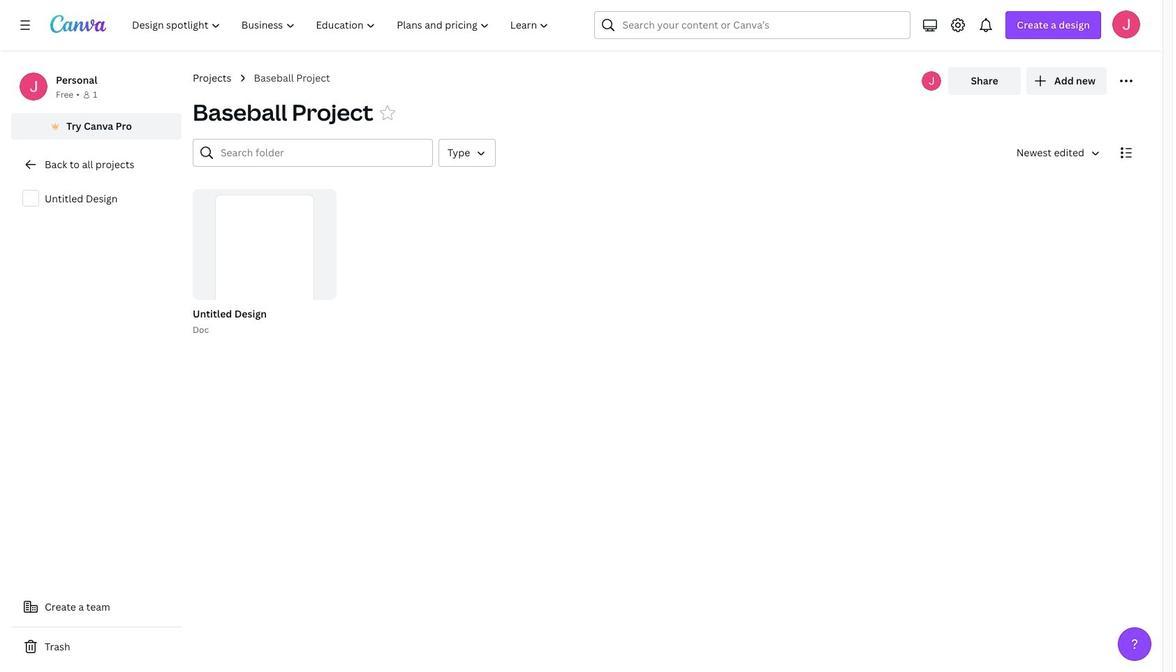Task type: locate. For each thing, give the bounding box(es) containing it.
james peterson image
[[1113, 10, 1141, 38]]

top level navigation element
[[123, 11, 561, 39]]

Search folder search field
[[221, 140, 424, 166]]

1 group from the left
[[190, 189, 337, 337]]

group
[[190, 189, 337, 337], [193, 189, 337, 336]]

Search search field
[[623, 12, 883, 38]]

Sort by button
[[1006, 139, 1107, 167]]

2 group from the left
[[193, 189, 337, 336]]

None search field
[[595, 11, 911, 39]]



Task type: vqa. For each thing, say whether or not it's contained in the screenshot.
of within 'Start inspired with thousands of professional and educational templates, and access 100+ million premium stock photos, videos, audio, and graphics.'
no



